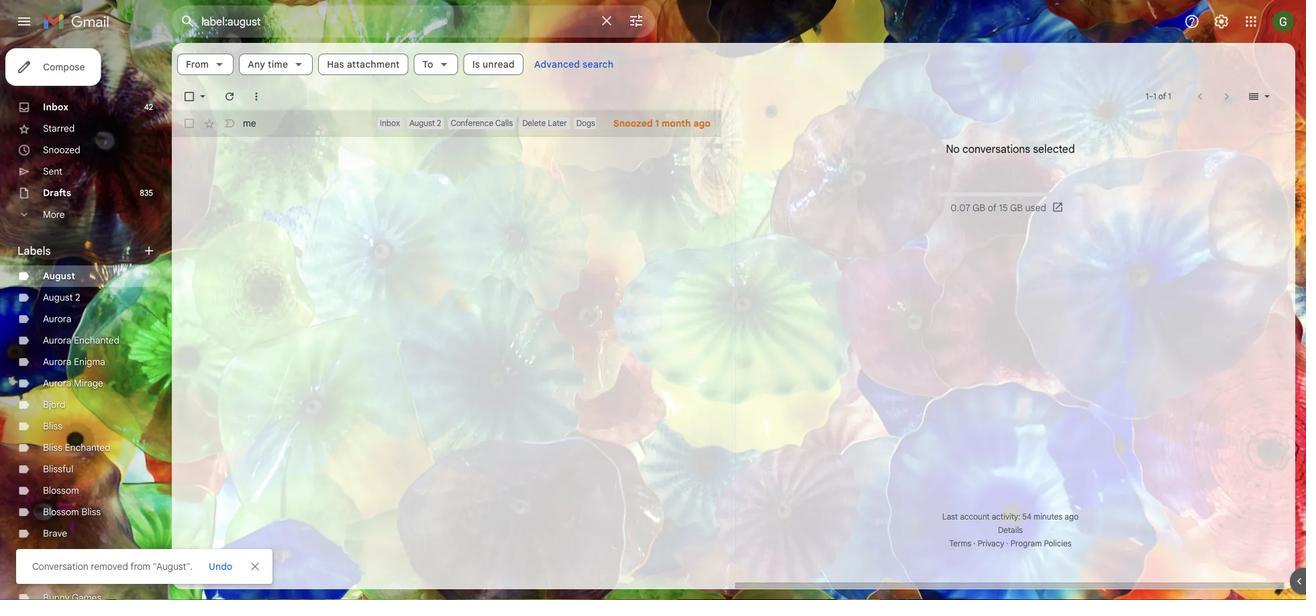 Task type: locate. For each thing, give the bounding box(es) containing it.
drafts link
[[43, 187, 71, 199]]

blossom bliss link
[[43, 507, 101, 518]]

0 vertical spatial snoozed
[[613, 117, 653, 129]]

0 horizontal spatial ·
[[973, 539, 975, 549]]

1 horizontal spatial ·
[[1006, 539, 1008, 549]]

account
[[960, 512, 989, 522]]

blossom for blossom bliss
[[43, 507, 79, 518]]

has
[[327, 58, 344, 70]]

compose
[[43, 61, 85, 73]]

program policies link
[[1010, 539, 1071, 549]]

bliss link
[[43, 421, 62, 433]]

details link
[[998, 526, 1022, 536]]

1 vertical spatial august
[[43, 270, 75, 282]]

august left 'conference'
[[409, 118, 435, 129]]

0.07 gb of 15 gb used
[[950, 202, 1046, 214]]

inbox inside row
[[380, 118, 400, 129]]

0 horizontal spatial gb
[[972, 202, 985, 214]]

august 2 inside labels 'navigation'
[[43, 292, 80, 304]]

august 2 down august link
[[43, 292, 80, 304]]

1 aurora from the top
[[43, 313, 71, 325]]

bliss
[[43, 421, 62, 433], [43, 442, 62, 454], [81, 507, 101, 518]]

2 aurora from the top
[[43, 335, 71, 347]]

0 vertical spatial blossom
[[43, 485, 79, 497]]

ago right month
[[693, 117, 710, 129]]

2 breeze from the top
[[43, 571, 73, 583]]

snoozed down the starred link
[[43, 144, 80, 156]]

breeze
[[43, 550, 73, 561], [43, 571, 73, 583]]

1 horizontal spatial 2
[[437, 118, 441, 129]]

aurora enchanted link
[[43, 335, 119, 347]]

ago
[[693, 117, 710, 129], [1064, 512, 1078, 522]]

0 horizontal spatial august 2
[[43, 292, 80, 304]]

snoozed inside labels 'navigation'
[[43, 144, 80, 156]]

aurora enchanted
[[43, 335, 119, 347]]

inbox
[[43, 101, 68, 113], [380, 118, 400, 129]]

advanced search
[[534, 58, 614, 70]]

inbox down 'attachment'
[[380, 118, 400, 129]]

from button
[[177, 54, 234, 75]]

august 2 inside row
[[409, 118, 441, 129]]

no conversations selected main content
[[172, 43, 1295, 590]]

1 horizontal spatial august 2
[[409, 118, 441, 129]]

enchanted up enigma
[[74, 335, 119, 347]]

2 · from the left
[[1006, 539, 1008, 549]]

august up 'august 2' link
[[43, 270, 75, 282]]

3 aurora from the top
[[43, 356, 71, 368]]

2 inside labels 'navigation'
[[75, 292, 80, 304]]

0 vertical spatial august 2
[[409, 118, 441, 129]]

drafts
[[43, 187, 71, 199]]

no conversations selected
[[946, 142, 1075, 156]]

breeze down brave
[[43, 550, 73, 561]]

of left the "15"
[[987, 202, 996, 214]]

1 inside row
[[655, 117, 659, 129]]

0 vertical spatial 2
[[437, 118, 441, 129]]

blossom for blossom link
[[43, 485, 79, 497]]

breeze left elixir
[[43, 571, 73, 583]]

last
[[942, 512, 958, 522]]

aurora for aurora mirage
[[43, 378, 71, 390]]

undo
[[209, 561, 232, 573]]

enchanted
[[74, 335, 119, 347], [65, 442, 110, 454]]

aurora mirage
[[43, 378, 103, 390]]

bliss for bliss enchanted
[[43, 442, 62, 454]]

0 vertical spatial ago
[[693, 117, 710, 129]]

aurora up bjord link
[[43, 378, 71, 390]]

august inside row
[[409, 118, 435, 129]]

0 horizontal spatial 2
[[75, 292, 80, 304]]

blossom link
[[43, 485, 79, 497]]

1 vertical spatial 2
[[75, 292, 80, 304]]

alert
[[16, 31, 1285, 585]]

0 vertical spatial inbox
[[43, 101, 68, 113]]

search mail image
[[176, 9, 200, 34]]

august 2 left 'conference'
[[409, 118, 441, 129]]

snoozed
[[613, 117, 653, 129], [43, 144, 80, 156]]

1 vertical spatial snoozed
[[43, 144, 80, 156]]

1 vertical spatial breeze
[[43, 571, 73, 583]]

inbox up starred at the top
[[43, 101, 68, 113]]

any
[[248, 58, 265, 70]]

blossom down blossom link
[[43, 507, 79, 518]]

program
[[1010, 539, 1041, 549]]

1 horizontal spatial ago
[[1064, 512, 1078, 522]]

last account activity: 54 minutes ago details terms · privacy · program policies
[[942, 512, 1078, 549]]

aurora down aurora link
[[43, 335, 71, 347]]

is
[[472, 58, 480, 70]]

follow link to manage storage image
[[1051, 201, 1065, 215]]

None checkbox
[[183, 117, 196, 130]]

elixir
[[75, 571, 95, 583]]

· right the 'terms' link in the right bottom of the page
[[973, 539, 975, 549]]

· down details
[[1006, 539, 1008, 549]]

conversation removed from "august".
[[32, 561, 193, 573]]

august 2
[[409, 118, 441, 129], [43, 292, 80, 304]]

4 aurora from the top
[[43, 378, 71, 390]]

alert containing conversation removed from "august".
[[16, 31, 1285, 585]]

august
[[409, 118, 435, 129], [43, 270, 75, 282], [43, 292, 73, 304]]

aurora up aurora mirage link
[[43, 356, 71, 368]]

no
[[946, 142, 959, 156]]

breeze for breeze elixir
[[43, 571, 73, 583]]

"august".
[[153, 561, 193, 573]]

1 horizontal spatial snoozed
[[613, 117, 653, 129]]

row
[[172, 110, 721, 137]]

snoozed left month
[[613, 117, 653, 129]]

minutes
[[1033, 512, 1062, 522]]

august up aurora link
[[43, 292, 73, 304]]

2 left 'conference'
[[437, 118, 441, 129]]

toggle split pane mode image
[[1247, 90, 1260, 103]]

aurora
[[43, 313, 71, 325], [43, 335, 71, 347], [43, 356, 71, 368], [43, 378, 71, 390]]

gb
[[972, 202, 985, 214], [1010, 202, 1023, 214]]

1 blossom from the top
[[43, 485, 79, 497]]

0 vertical spatial breeze
[[43, 550, 73, 561]]

aurora down 'august 2' link
[[43, 313, 71, 325]]

row containing me
[[172, 110, 721, 137]]

1 vertical spatial bliss
[[43, 442, 62, 454]]

any time button
[[239, 54, 313, 75]]

0 vertical spatial enchanted
[[74, 335, 119, 347]]

snoozed inside row
[[613, 117, 653, 129]]

2
[[437, 118, 441, 129], [75, 292, 80, 304]]

conference
[[451, 118, 493, 129]]

main menu image
[[16, 13, 32, 30]]

1 horizontal spatial inbox
[[380, 118, 400, 129]]

835
[[140, 188, 153, 198]]

conversations
[[962, 142, 1030, 156]]

Search mail text field
[[201, 15, 591, 28]]

1 vertical spatial august 2
[[43, 292, 80, 304]]

1
[[1146, 92, 1149, 102], [1153, 92, 1156, 102], [1168, 92, 1171, 102], [655, 117, 659, 129]]

selected
[[1033, 142, 1075, 156]]

of
[[1158, 92, 1166, 102], [987, 202, 996, 214]]

1 horizontal spatial gb
[[1010, 202, 1023, 214]]

None search field
[[172, 5, 655, 38]]

blossom
[[43, 485, 79, 497], [43, 507, 79, 518]]

1 vertical spatial ago
[[1064, 512, 1078, 522]]

breeze bubbles link
[[43, 550, 109, 561]]

2 blossom from the top
[[43, 507, 79, 518]]

0 horizontal spatial inbox
[[43, 101, 68, 113]]

0 vertical spatial august
[[409, 118, 435, 129]]

ago right minutes
[[1064, 512, 1078, 522]]

1 vertical spatial inbox
[[380, 118, 400, 129]]

settings image
[[1213, 13, 1230, 30]]

unread
[[483, 58, 515, 70]]

15
[[999, 202, 1007, 214]]

any time
[[248, 58, 288, 70]]

0 vertical spatial of
[[1158, 92, 1166, 102]]

blossom down "blissful" link
[[43, 485, 79, 497]]

0 horizontal spatial snoozed
[[43, 144, 80, 156]]

august link
[[43, 270, 75, 282]]

policies
[[1044, 539, 1071, 549]]

advanced search button
[[529, 52, 619, 77]]

enchanted up "blissful" link
[[65, 442, 110, 454]]

None checkbox
[[183, 90, 196, 103]]

1 vertical spatial enchanted
[[65, 442, 110, 454]]

gb right 0.07
[[972, 202, 985, 214]]

1 breeze from the top
[[43, 550, 73, 561]]

aurora for aurora link
[[43, 313, 71, 325]]

0 horizontal spatial of
[[987, 202, 996, 214]]

gb right the "15"
[[1010, 202, 1023, 214]]

1 · from the left
[[973, 539, 975, 549]]

0 vertical spatial bliss
[[43, 421, 62, 433]]

brave
[[43, 528, 67, 540]]

of right –
[[1158, 92, 1166, 102]]

2 down august link
[[75, 292, 80, 304]]

1 vertical spatial blossom
[[43, 507, 79, 518]]

privacy
[[977, 539, 1004, 549]]



Task type: vqa. For each thing, say whether or not it's contained in the screenshot.
terms
yes



Task type: describe. For each thing, give the bounding box(es) containing it.
2 vertical spatial august
[[43, 292, 73, 304]]

aurora enigma link
[[43, 356, 105, 368]]

sent link
[[43, 166, 62, 178]]

conference calls
[[451, 118, 513, 129]]

more
[[43, 209, 65, 221]]

0.07
[[950, 202, 970, 214]]

2 inside row
[[437, 118, 441, 129]]

none checkbox inside row
[[183, 117, 196, 130]]

mirage
[[74, 378, 103, 390]]

blossom bliss
[[43, 507, 101, 518]]

calls
[[495, 118, 513, 129]]

advanced search options image
[[623, 7, 650, 34]]

removed
[[91, 561, 128, 573]]

labels
[[17, 244, 51, 258]]

1 horizontal spatial of
[[1158, 92, 1166, 102]]

0 horizontal spatial ago
[[693, 117, 710, 129]]

2 gb from the left
[[1010, 202, 1023, 214]]

none checkbox inside no conversations selected main content
[[183, 90, 196, 103]]

1 vertical spatial of
[[987, 202, 996, 214]]

clear search image
[[593, 7, 620, 34]]

aurora for aurora enigma
[[43, 356, 71, 368]]

enchanted for aurora enchanted
[[74, 335, 119, 347]]

delete
[[522, 118, 546, 129]]

privacy link
[[977, 539, 1004, 549]]

enigma
[[74, 356, 105, 368]]

42
[[144, 102, 153, 112]]

attachment
[[347, 58, 400, 70]]

refresh image
[[223, 90, 236, 103]]

dogs
[[576, 118, 595, 129]]

bliss for bliss link
[[43, 421, 62, 433]]

breeze elixir
[[43, 571, 95, 583]]

conversation
[[32, 561, 88, 573]]

details
[[998, 526, 1022, 536]]

used
[[1025, 202, 1046, 214]]

breeze bubbles
[[43, 550, 109, 561]]

snoozed for snoozed 1 month ago
[[613, 117, 653, 129]]

from
[[186, 58, 209, 70]]

brave link
[[43, 528, 67, 540]]

sent
[[43, 166, 62, 178]]

support image
[[1184, 13, 1200, 30]]

has attachment
[[327, 58, 400, 70]]

snoozed for snoozed link
[[43, 144, 80, 156]]

inbox link
[[43, 101, 68, 113]]

labels navigation
[[0, 43, 172, 601]]

1 gb from the left
[[972, 202, 985, 214]]

bubbles
[[75, 550, 109, 561]]

gmail image
[[43, 8, 116, 35]]

time
[[268, 58, 288, 70]]

blissful link
[[43, 464, 73, 476]]

delete later
[[522, 118, 567, 129]]

1 – 1 of 1
[[1146, 92, 1171, 102]]

breeze elixir link
[[43, 571, 95, 583]]

me
[[243, 117, 256, 129]]

breeze for breeze bubbles
[[43, 550, 73, 561]]

is unread button
[[464, 54, 523, 75]]

bliss enchanted
[[43, 442, 110, 454]]

inbox inside labels 'navigation'
[[43, 101, 68, 113]]

snoozed link
[[43, 144, 80, 156]]

enchanted for bliss enchanted
[[65, 442, 110, 454]]

has attachment button
[[318, 54, 408, 75]]

starred
[[43, 123, 75, 135]]

more image
[[250, 90, 263, 103]]

month
[[662, 117, 691, 129]]

blissful
[[43, 464, 73, 476]]

to
[[422, 58, 433, 70]]

aurora for aurora enchanted
[[43, 335, 71, 347]]

to button
[[414, 54, 458, 75]]

terms link
[[949, 539, 971, 549]]

undo link
[[203, 555, 238, 579]]

from
[[130, 561, 150, 573]]

compose button
[[5, 48, 101, 86]]

bliss enchanted link
[[43, 442, 110, 454]]

advanced
[[534, 58, 580, 70]]

–
[[1149, 92, 1153, 102]]

more button
[[0, 204, 161, 226]]

activity:
[[991, 512, 1020, 522]]

search
[[583, 58, 614, 70]]

terms
[[949, 539, 971, 549]]

ago inside the last account activity: 54 minutes ago details terms · privacy · program policies
[[1064, 512, 1078, 522]]

54
[[1022, 512, 1031, 522]]

snoozed 1 month ago
[[613, 117, 710, 129]]

aurora link
[[43, 313, 71, 325]]

labels heading
[[17, 244, 142, 258]]

aurora enigma
[[43, 356, 105, 368]]

bjord link
[[43, 399, 65, 411]]

is unread
[[472, 58, 515, 70]]

row inside no conversations selected main content
[[172, 110, 721, 137]]

starred link
[[43, 123, 75, 135]]

2 vertical spatial bliss
[[81, 507, 101, 518]]

later
[[548, 118, 567, 129]]

august 2 link
[[43, 292, 80, 304]]



